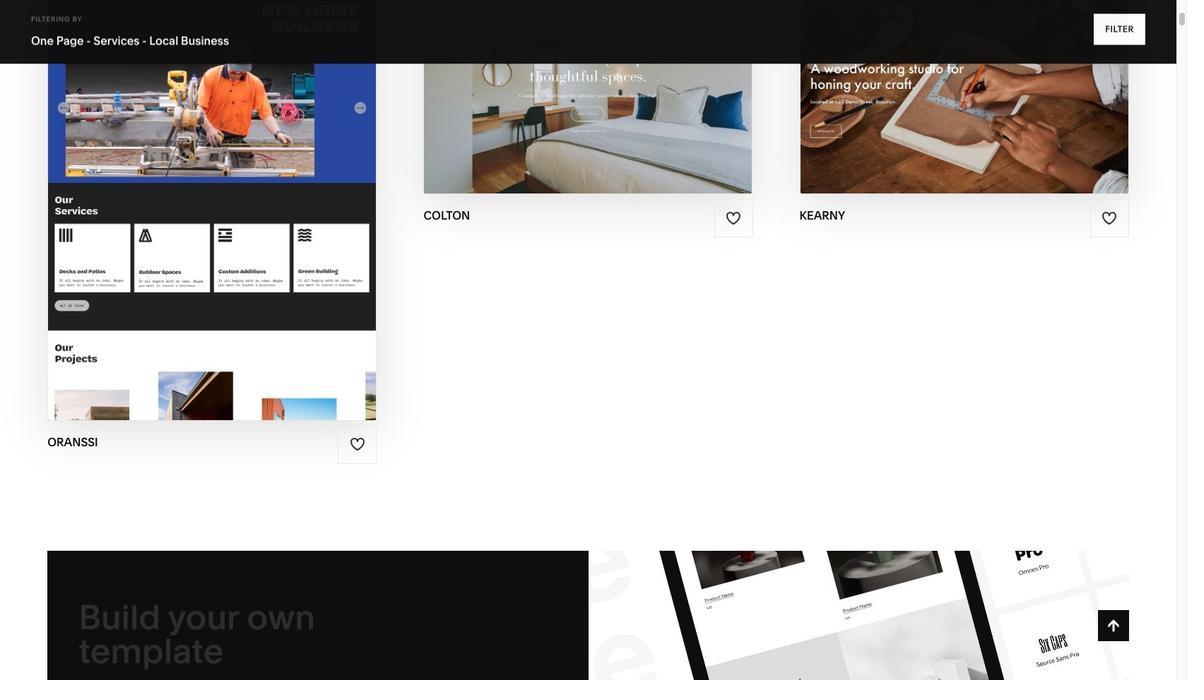 Task type: describe. For each thing, give the bounding box(es) containing it.
back to top image
[[1106, 618, 1121, 634]]

preview of building your own template image
[[588, 551, 1129, 680]]



Task type: locate. For each thing, give the bounding box(es) containing it.
colton image
[[424, 0, 752, 194]]

kearny image
[[800, 0, 1128, 194]]

add oranssi to your favorites list image
[[350, 437, 365, 452]]

oranssi image
[[48, 0, 376, 420]]

add kearny to your favorites list image
[[1102, 210, 1117, 226]]



Task type: vqa. For each thing, say whether or not it's contained in the screenshot.
Preview of building your own template image
yes



